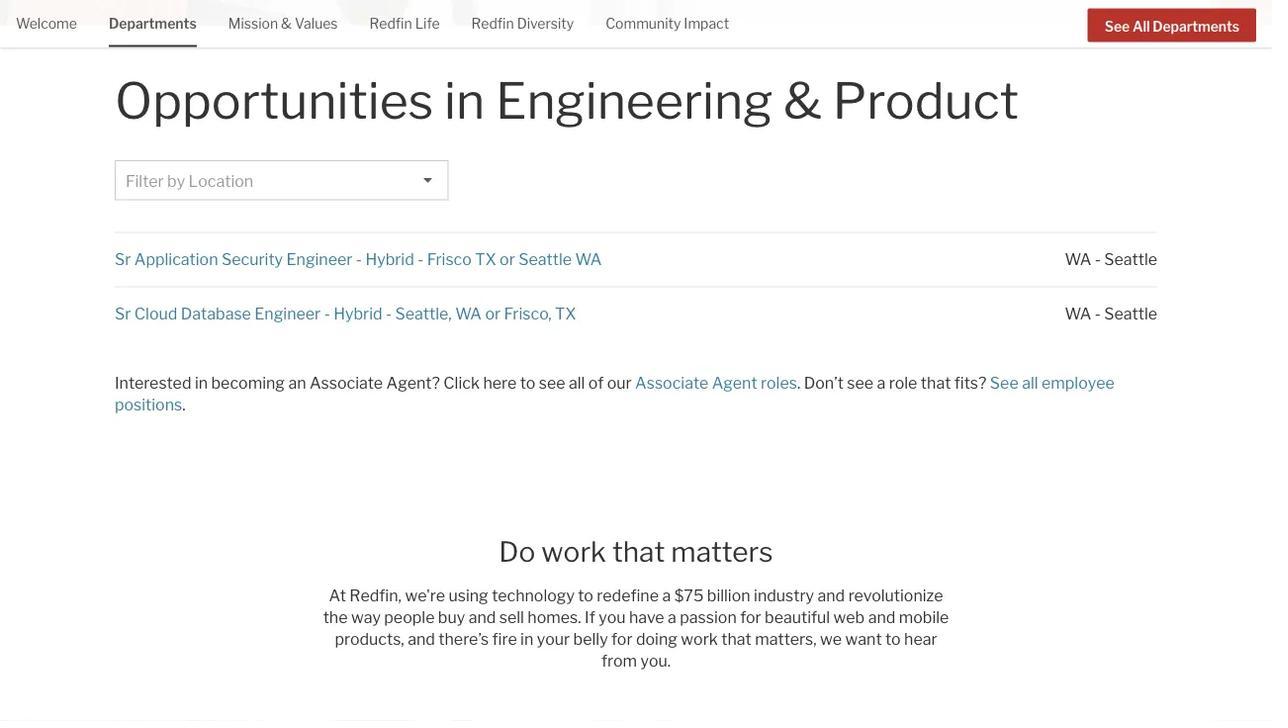 Task type: locate. For each thing, give the bounding box(es) containing it.
in right fire at the bottom left of page
[[520, 629, 533, 648]]

-
[[356, 250, 362, 269], [418, 250, 424, 269], [1095, 250, 1101, 269], [324, 304, 330, 323], [386, 304, 392, 323], [1095, 304, 1101, 323]]

2 associate from the left
[[635, 373, 708, 393]]

for down billion
[[740, 607, 761, 627]]

1 horizontal spatial to
[[578, 586, 593, 605]]

opportunities
[[115, 71, 434, 131]]

work down passion
[[681, 629, 718, 648]]

0 vertical spatial sr
[[115, 250, 131, 269]]

2 vertical spatial a
[[668, 607, 676, 627]]

see inside see all employee positions
[[990, 373, 1019, 393]]

0 horizontal spatial in
[[195, 373, 208, 393]]

0 vertical spatial or
[[500, 250, 515, 269]]

1 vertical spatial .
[[182, 395, 186, 414]]

belly
[[573, 629, 608, 648]]

redfin for redfin diversity
[[471, 15, 514, 32]]

and down the using
[[468, 607, 496, 627]]

in left becoming
[[195, 373, 208, 393]]

a right have
[[668, 607, 676, 627]]

1 horizontal spatial associate
[[635, 373, 708, 393]]

1 horizontal spatial redfin
[[471, 15, 514, 32]]

to right here
[[520, 373, 535, 393]]

1 horizontal spatial see
[[1105, 18, 1130, 34]]

from
[[601, 651, 637, 670]]

1 vertical spatial that
[[612, 535, 665, 568]]

2 horizontal spatial to
[[885, 629, 901, 648]]

0 horizontal spatial see
[[539, 373, 565, 393]]

work right "do"
[[541, 535, 606, 568]]

redfin left life
[[369, 15, 412, 32]]

0 horizontal spatial .
[[182, 395, 186, 414]]

1 vertical spatial hybrid
[[334, 304, 382, 323]]

1 horizontal spatial .
[[797, 373, 800, 393]]

frisco,
[[504, 304, 552, 323]]

1 vertical spatial sr
[[115, 304, 131, 323]]

mission
[[228, 15, 278, 32]]

1 horizontal spatial in
[[444, 71, 485, 131]]

sr left "cloud"
[[115, 304, 131, 323]]

0 horizontal spatial redfin
[[369, 15, 412, 32]]

redfin inside "link"
[[471, 15, 514, 32]]

0 vertical spatial to
[[520, 373, 535, 393]]

work
[[541, 535, 606, 568], [681, 629, 718, 648]]

1 vertical spatial see
[[990, 373, 1019, 393]]

seattle for tx
[[1104, 304, 1157, 323]]

here
[[483, 373, 517, 393]]

a left role
[[877, 373, 886, 393]]

1 vertical spatial or
[[485, 304, 501, 323]]

engineer down security on the left of the page
[[255, 304, 321, 323]]

or left the frisco,
[[485, 304, 501, 323]]

associate right an
[[310, 373, 383, 393]]

a left $75
[[662, 586, 671, 605]]

see
[[1105, 18, 1130, 34], [990, 373, 1019, 393]]

hybrid for seattle,
[[334, 304, 382, 323]]

1 all from the left
[[569, 373, 585, 393]]

0 horizontal spatial tx
[[475, 250, 496, 269]]

0 vertical spatial .
[[797, 373, 800, 393]]

2 vertical spatial to
[[885, 629, 901, 648]]

see all departments button
[[1088, 8, 1256, 42]]

all left the employee
[[1022, 373, 1038, 393]]

1 horizontal spatial departments
[[1153, 18, 1239, 34]]

of
[[588, 373, 604, 393]]

see right fits?
[[990, 373, 1019, 393]]

1 vertical spatial engineer
[[255, 304, 321, 323]]

redfin for redfin life
[[369, 15, 412, 32]]

for
[[740, 607, 761, 627], [611, 629, 633, 648]]

1 horizontal spatial for
[[740, 607, 761, 627]]

hybrid
[[365, 250, 414, 269], [334, 304, 382, 323]]

2 vertical spatial in
[[520, 629, 533, 648]]

welcome
[[16, 15, 77, 32]]

in inside at redfin, we're using technology to redefine a $75 billion industry and revolutionize the way people buy and sell homes. if you have a passion for beautiful web and mobile products, and there's fire in your belly for doing work that matters, we want to hear from you.
[[520, 629, 533, 648]]

0 horizontal spatial work
[[541, 535, 606, 568]]

or right frisco
[[500, 250, 515, 269]]

0 horizontal spatial that
[[612, 535, 665, 568]]

becoming
[[211, 373, 285, 393]]

life
[[415, 15, 440, 32]]

1 vertical spatial for
[[611, 629, 633, 648]]

or for wa
[[485, 304, 501, 323]]

.
[[797, 373, 800, 393], [182, 395, 186, 414]]

2 all from the left
[[1022, 373, 1038, 393]]

associate right the our at left
[[635, 373, 708, 393]]

engineer
[[286, 250, 353, 269], [255, 304, 321, 323]]

in
[[444, 71, 485, 131], [195, 373, 208, 393], [520, 629, 533, 648]]

see left of
[[539, 373, 565, 393]]

0 vertical spatial wa - seattle
[[1065, 250, 1157, 269]]

for up from
[[611, 629, 633, 648]]

mission & values link
[[228, 0, 338, 45]]

application
[[134, 250, 218, 269]]

wa - seattle for wa
[[1065, 250, 1157, 269]]

to up if
[[578, 586, 593, 605]]

1 horizontal spatial that
[[721, 629, 752, 648]]

see for all
[[990, 373, 1019, 393]]

see
[[539, 373, 565, 393], [847, 373, 874, 393]]

. down interested
[[182, 395, 186, 414]]

in down redfin diversity
[[444, 71, 485, 131]]

engineer for security
[[286, 250, 353, 269]]

0 horizontal spatial all
[[569, 373, 585, 393]]

1 horizontal spatial all
[[1022, 373, 1038, 393]]

1 wa - seattle from the top
[[1065, 250, 1157, 269]]

see right don't
[[847, 373, 874, 393]]

agent
[[712, 373, 757, 393]]

wa - seattle
[[1065, 250, 1157, 269], [1065, 304, 1157, 323]]

that right role
[[921, 373, 951, 393]]

2 sr from the top
[[115, 304, 131, 323]]

hybrid left frisco
[[365, 250, 414, 269]]

2 see from the left
[[847, 373, 874, 393]]

and
[[818, 586, 845, 605], [468, 607, 496, 627], [868, 607, 896, 627], [408, 629, 435, 648]]

to
[[520, 373, 535, 393], [578, 586, 593, 605], [885, 629, 901, 648]]

1 sr from the top
[[115, 250, 131, 269]]

1 vertical spatial work
[[681, 629, 718, 648]]

2 horizontal spatial in
[[520, 629, 533, 648]]

0 horizontal spatial for
[[611, 629, 633, 648]]

location
[[188, 171, 253, 190]]

hybrid down sr application security engineer - hybrid - frisco tx or seattle wa link
[[334, 304, 382, 323]]

1 vertical spatial wa - seattle
[[1065, 304, 1157, 323]]

1 horizontal spatial see
[[847, 373, 874, 393]]

0 vertical spatial that
[[921, 373, 951, 393]]

and down revolutionize
[[868, 607, 896, 627]]

associate
[[310, 373, 383, 393], [635, 373, 708, 393]]

values
[[295, 15, 338, 32]]

hybrid for frisco
[[365, 250, 414, 269]]

web
[[833, 607, 865, 627]]

see inside button
[[1105, 18, 1130, 34]]

filter by location
[[126, 171, 253, 190]]

0 vertical spatial a
[[877, 373, 886, 393]]

tx right the frisco,
[[555, 304, 576, 323]]

sr
[[115, 250, 131, 269], [115, 304, 131, 323]]

0 vertical spatial in
[[444, 71, 485, 131]]

1 vertical spatial in
[[195, 373, 208, 393]]

you
[[599, 607, 626, 627]]

redfin left diversity
[[471, 15, 514, 32]]

see for all
[[1105, 18, 1130, 34]]

2 vertical spatial that
[[721, 629, 752, 648]]

0 horizontal spatial associate
[[310, 373, 383, 393]]

0 horizontal spatial see
[[990, 373, 1019, 393]]

seattle
[[519, 250, 572, 269], [1104, 250, 1157, 269], [1104, 304, 1157, 323]]

all
[[569, 373, 585, 393], [1022, 373, 1038, 393]]

don't
[[804, 373, 844, 393]]

2 redfin from the left
[[471, 15, 514, 32]]

do
[[499, 535, 535, 568]]

0 vertical spatial engineer
[[286, 250, 353, 269]]

see left all
[[1105, 18, 1130, 34]]

passion
[[680, 607, 737, 627]]

mobile
[[899, 607, 949, 627]]

1 redfin from the left
[[369, 15, 412, 32]]

tx
[[475, 250, 496, 269], [555, 304, 576, 323]]

1 horizontal spatial tx
[[555, 304, 576, 323]]

that down passion
[[721, 629, 752, 648]]

&
[[281, 15, 292, 32], [783, 71, 822, 131]]

2 horizontal spatial that
[[921, 373, 951, 393]]

in for opportunities
[[444, 71, 485, 131]]

or
[[500, 250, 515, 269], [485, 304, 501, 323]]

0 vertical spatial hybrid
[[365, 250, 414, 269]]

that
[[921, 373, 951, 393], [612, 535, 665, 568], [721, 629, 752, 648]]

2 wa - seattle from the top
[[1065, 304, 1157, 323]]

see all employee positions
[[115, 373, 1115, 414]]

1 associate from the left
[[310, 373, 383, 393]]

. left don't
[[797, 373, 800, 393]]

0 horizontal spatial &
[[281, 15, 292, 32]]

sr left application at the left of page
[[115, 250, 131, 269]]

$75
[[674, 586, 704, 605]]

tx right frisco
[[475, 250, 496, 269]]

1 vertical spatial &
[[783, 71, 822, 131]]

at
[[329, 586, 346, 605]]

0 vertical spatial see
[[1105, 18, 1130, 34]]

0 vertical spatial &
[[281, 15, 292, 32]]

that up redefine
[[612, 535, 665, 568]]

your
[[537, 629, 570, 648]]

a
[[877, 373, 886, 393], [662, 586, 671, 605], [668, 607, 676, 627]]

product
[[833, 71, 1019, 131]]

departments
[[109, 15, 197, 32], [1153, 18, 1239, 34]]

1 horizontal spatial work
[[681, 629, 718, 648]]

all left of
[[569, 373, 585, 393]]

redfin
[[369, 15, 412, 32], [471, 15, 514, 32]]

engineer up sr cloud database engineer - hybrid - seattle, wa or frisco, tx link at the left top
[[286, 250, 353, 269]]

to left 'hear'
[[885, 629, 901, 648]]



Task type: describe. For each thing, give the bounding box(es) containing it.
sell
[[499, 607, 524, 627]]

hear
[[904, 629, 937, 648]]

see all employee positions link
[[115, 373, 1115, 414]]

and up web
[[818, 586, 845, 605]]

sr for sr cloud database engineer - hybrid - seattle, wa or frisco, tx
[[115, 304, 131, 323]]

do work that matters
[[499, 535, 773, 568]]

click
[[443, 373, 480, 393]]

departments inside button
[[1153, 18, 1239, 34]]

matters
[[671, 535, 773, 568]]

seattle for wa
[[1104, 250, 1157, 269]]

community impact
[[606, 15, 729, 32]]

diversity
[[517, 15, 574, 32]]

the
[[323, 607, 348, 627]]

matters,
[[755, 629, 817, 648]]

sr for sr application security engineer - hybrid - frisco tx or seattle wa
[[115, 250, 131, 269]]

you.
[[640, 651, 671, 670]]

and down people
[[408, 629, 435, 648]]

community
[[606, 15, 681, 32]]

engineer for database
[[255, 304, 321, 323]]

opportunities in engineering & product
[[115, 71, 1019, 131]]

people
[[384, 607, 435, 627]]

revolutionize
[[848, 586, 943, 605]]

we're
[[405, 586, 445, 605]]

industry
[[754, 586, 814, 605]]

departments link
[[109, 0, 197, 45]]

work inside at redfin, we're using technology to redefine a $75 billion industry and revolutionize the way people buy and sell homes. if you have a passion for beautiful web and mobile products, and there's fire in your belly for doing work that matters, we want to hear from you.
[[681, 629, 718, 648]]

seattle,
[[395, 304, 452, 323]]

by
[[167, 171, 185, 190]]

engineering
[[496, 71, 773, 131]]

we
[[820, 629, 842, 648]]

fits?
[[954, 373, 987, 393]]

products,
[[335, 629, 404, 648]]

roles
[[761, 373, 797, 393]]

welcome link
[[16, 0, 77, 45]]

sr application security engineer - hybrid - frisco tx or seattle wa link
[[115, 250, 602, 269]]

sr application security engineer - hybrid - frisco tx or seattle wa
[[115, 250, 602, 269]]

want
[[845, 629, 882, 648]]

have
[[629, 607, 664, 627]]

redfin life link
[[369, 0, 440, 45]]

role
[[889, 373, 917, 393]]

filter
[[126, 171, 164, 190]]

security
[[222, 250, 283, 269]]

homes.
[[528, 607, 581, 627]]

in for interested
[[195, 373, 208, 393]]

using
[[449, 586, 488, 605]]

our
[[607, 373, 632, 393]]

employee
[[1042, 373, 1115, 393]]

or for tx
[[500, 250, 515, 269]]

redfin diversity link
[[471, 0, 574, 45]]

wa - seattle for tx
[[1065, 304, 1157, 323]]

sr cloud database engineer - hybrid - seattle, wa or frisco, tx link
[[115, 304, 576, 323]]

0 horizontal spatial to
[[520, 373, 535, 393]]

associate agent roles link
[[635, 373, 797, 393]]

0 vertical spatial tx
[[475, 250, 496, 269]]

frisco
[[427, 250, 472, 269]]

& inside "link"
[[281, 15, 292, 32]]

that inside at redfin, we're using technology to redefine a $75 billion industry and revolutionize the way people buy and sell homes. if you have a passion for beautiful web and mobile products, and there's fire in your belly for doing work that matters, we want to hear from you.
[[721, 629, 752, 648]]

database
[[181, 304, 251, 323]]

there's
[[439, 629, 489, 648]]

impact
[[684, 15, 729, 32]]

at redfin, we're using technology to redefine a $75 billion industry and revolutionize the way people buy and sell homes. if you have a passion for beautiful web and mobile products, and there's fire in your belly for doing work that matters, we want to hear from you.
[[323, 586, 949, 670]]

redfin life
[[369, 15, 440, 32]]

interested in becoming an associate agent? click here to see all of our associate agent roles . don't see a role that fits?
[[115, 373, 987, 393]]

sr cloud database engineer - hybrid - seattle, wa or frisco, tx
[[115, 304, 576, 323]]

1 horizontal spatial &
[[783, 71, 822, 131]]

see all departments
[[1105, 18, 1239, 34]]

redefine
[[597, 586, 659, 605]]

1 vertical spatial tx
[[555, 304, 576, 323]]

1 vertical spatial a
[[662, 586, 671, 605]]

0 vertical spatial for
[[740, 607, 761, 627]]

an
[[288, 373, 306, 393]]

interested
[[115, 373, 191, 393]]

beautiful
[[765, 607, 830, 627]]

buy
[[438, 607, 465, 627]]

if
[[585, 607, 595, 627]]

positions
[[115, 395, 182, 414]]

fire
[[492, 629, 517, 648]]

mission & values
[[228, 15, 338, 32]]

technology
[[492, 586, 575, 605]]

way
[[351, 607, 381, 627]]

doing
[[636, 629, 677, 648]]

0 horizontal spatial departments
[[109, 15, 197, 32]]

redfin diversity
[[471, 15, 574, 32]]

1 vertical spatial to
[[578, 586, 593, 605]]

0 vertical spatial work
[[541, 535, 606, 568]]

cloud
[[134, 304, 177, 323]]

1 see from the left
[[539, 373, 565, 393]]

redfin,
[[349, 586, 402, 605]]

all inside see all employee positions
[[1022, 373, 1038, 393]]

community impact link
[[606, 0, 729, 45]]

agent?
[[386, 373, 440, 393]]

billion
[[707, 586, 750, 605]]

all
[[1133, 18, 1150, 34]]



Task type: vqa. For each thing, say whether or not it's contained in the screenshot.
470K
no



